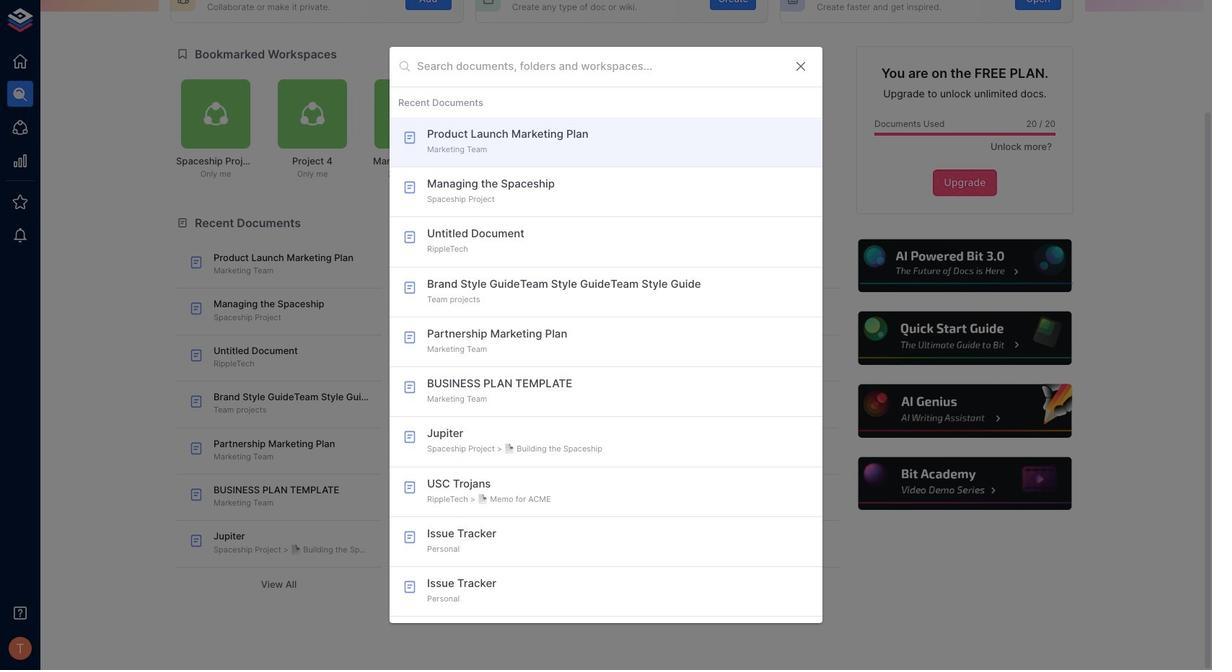 Task type: describe. For each thing, give the bounding box(es) containing it.
1 help image from the top
[[856, 237, 1074, 294]]

4 help image from the top
[[856, 455, 1074, 513]]



Task type: vqa. For each thing, say whether or not it's contained in the screenshot.
Favorites 'menu'
no



Task type: locate. For each thing, give the bounding box(es) containing it.
dialog
[[390, 47, 823, 623]]

2 help image from the top
[[856, 310, 1074, 367]]

3 help image from the top
[[856, 383, 1074, 440]]

Search documents, folders and workspaces... text field
[[417, 56, 782, 78]]

help image
[[856, 237, 1074, 294], [856, 310, 1074, 367], [856, 383, 1074, 440], [856, 455, 1074, 513]]



